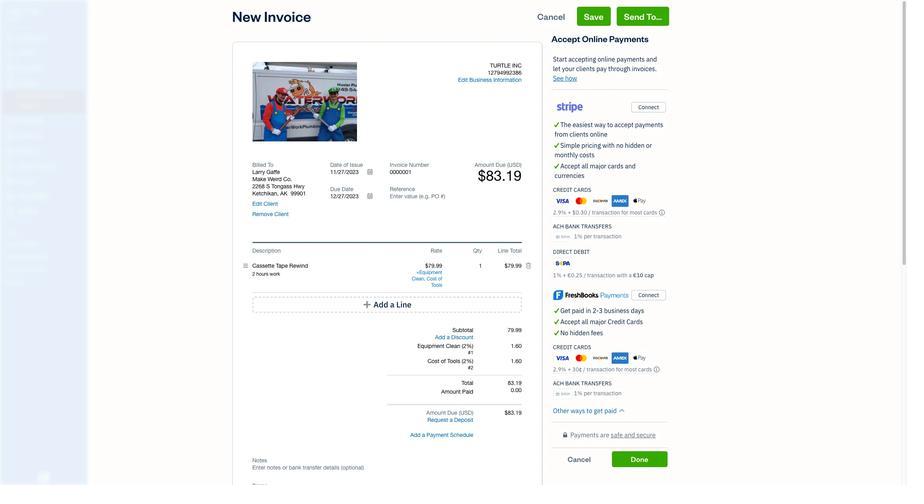 Task type: describe. For each thing, give the bounding box(es) containing it.
1% per transaction for major
[[574, 233, 622, 240]]

1 1.60 from the top
[[511, 343, 522, 349]]

cards
[[627, 318, 643, 326]]

line total
[[498, 248, 522, 254]]

2.9% for no hidden fees
[[553, 366, 567, 373]]

invoice number
[[390, 162, 429, 168]]

add for payment
[[411, 432, 421, 438]]

done
[[631, 454, 649, 464]]

delete
[[286, 98, 305, 106]]

1% for accept all major cards and currencies
[[574, 233, 583, 240]]

done button
[[612, 451, 668, 467]]

freshbooks image
[[37, 472, 50, 482]]

2 (2%) from the top
[[462, 358, 474, 364]]

1 horizontal spatial with
[[617, 272, 628, 279]]

no hidden fees
[[561, 329, 603, 337]]

add a line
[[374, 300, 412, 310]]

accept online payments
[[552, 33, 649, 44]]

tools inside , cost of tools
[[431, 283, 442, 288]]

paid inside the other ways to get paid link
[[605, 407, 617, 415]]

per for all
[[584, 233, 592, 240]]

line inside button
[[397, 300, 412, 310]]

subtotal
[[453, 327, 474, 333]]

hidden inside simple pricing with no hidden or monthly costs
[[625, 141, 645, 149]]

reference
[[390, 186, 415, 192]]

apple pay image for no hidden fees
[[631, 352, 648, 364]]

Issue date in MM/DD/YYYY format text field
[[330, 169, 378, 175]]

costs
[[580, 151, 595, 159]]

due for $83.19
[[496, 162, 506, 168]]

project image
[[5, 147, 15, 155]]

secure
[[637, 431, 656, 439]]

tongass
[[272, 183, 292, 190]]

the
[[561, 121, 571, 129]]

check image for accept all major cards and currencies
[[553, 161, 561, 171]]

1 bank image from the top
[[554, 232, 572, 242]]

due date 12/27/2023
[[330, 186, 359, 199]]

save
[[584, 11, 604, 22]]

credit for no hidden fees
[[553, 344, 573, 351]]

30¢
[[573, 366, 582, 373]]

online
[[582, 33, 608, 44]]

Line Total (USD) text field
[[504, 263, 522, 269]]

Item Quantity text field
[[471, 263, 482, 269]]

visa image
[[554, 195, 571, 207]]

discount
[[452, 334, 474, 341]]

99901
[[291, 190, 306, 197]]

ways
[[571, 407, 585, 415]]

report image
[[5, 208, 15, 216]]

in
[[586, 307, 591, 315]]

amount for request
[[427, 410, 446, 416]]

a left €10 on the right of the page
[[629, 272, 632, 279]]

1 (2%) from the top
[[462, 343, 474, 349]]

0 horizontal spatial invoice
[[264, 7, 311, 25]]

american express image for accept all major cards and currencies
[[612, 195, 629, 207]]

send to...
[[624, 11, 662, 22]]

2-
[[593, 307, 599, 315]]

billed to larry gaffe make weird co. 2268 s tongass hwy ketchikan, ak  99901 edit client remove client
[[253, 162, 306, 217]]

cards for hidden
[[574, 344, 592, 351]]

currencies
[[555, 172, 585, 180]]

edit inside billed to larry gaffe make weird co. 2268 s tongass hwy ketchikan, ak  99901 edit client remove client
[[253, 201, 262, 207]]

notes
[[253, 457, 267, 464]]

ach bank transfers for hidden
[[553, 380, 612, 387]]

discover image
[[592, 352, 610, 364]]

clean inside subtotal add a discount equipment clean (2%) # 1 cost of tools (2%) # 2
[[446, 343, 461, 349]]

safe
[[611, 431, 623, 439]]

american express image for no hidden fees
[[612, 352, 629, 364]]

12/27/2023 button
[[330, 193, 378, 200]]

online inside the easiest way to accept payments from clients online
[[590, 130, 608, 138]]

major for cards
[[590, 162, 607, 170]]

0.00
[[511, 387, 522, 393]]

apple pay image for accept all major cards and currencies
[[631, 195, 648, 207]]

mastercard image for all
[[573, 195, 590, 207]]

description
[[253, 248, 281, 254]]

request
[[428, 417, 448, 423]]

1 # from the top
[[468, 350, 471, 356]]

Enter an Item Description text field
[[253, 271, 403, 277]]

to
[[268, 162, 274, 168]]

amount due ( usd ) request a deposit
[[427, 410, 474, 423]]

1 vertical spatial to
[[587, 407, 593, 415]]

of inside , cost of tools
[[438, 276, 442, 282]]

transaction down 2.9% + $0.30 / transaction for most cards at the top right
[[594, 233, 622, 240]]

transfers for major
[[581, 223, 612, 230]]

accept
[[615, 121, 634, 129]]

tools inside subtotal add a discount equipment clean (2%) # 1 cost of tools (2%) # 2
[[448, 358, 461, 364]]

0 vertical spatial client
[[264, 201, 278, 207]]

issue
[[350, 162, 363, 168]]

bars image
[[243, 262, 248, 269]]

0 vertical spatial paid
[[572, 307, 585, 315]]

transaction for 30¢
[[587, 366, 615, 373]]

information
[[494, 77, 522, 83]]

1 horizontal spatial payments
[[610, 33, 649, 44]]

qty
[[473, 248, 482, 254]]

83.19 0.00
[[508, 380, 522, 393]]

0 vertical spatial of
[[344, 162, 348, 168]]

inc for turtle inc 12794992386 edit business information
[[512, 62, 522, 69]]

subtotal add a discount equipment clean (2%) # 1 cost of tools (2%) # 2
[[418, 327, 474, 371]]

s
[[266, 183, 270, 190]]

all for credit
[[582, 318, 589, 326]]

accept all major cards and currencies
[[555, 162, 636, 180]]

from
[[555, 130, 568, 138]]

send
[[624, 11, 645, 22]]

client image
[[5, 50, 15, 58]]

for for no hidden fees
[[616, 366, 623, 373]]

save button
[[577, 7, 611, 26]]

clients for easiest
[[570, 130, 589, 138]]

to...
[[647, 11, 662, 22]]

cost inside subtotal add a discount equipment clean (2%) # 1 cost of tools (2%) # 2
[[428, 358, 440, 364]]

plus image
[[363, 301, 372, 309]]

accept for accept all major credit cards
[[561, 318, 580, 326]]

Enter an Item Name text field
[[253, 262, 403, 269]]

how
[[565, 74, 578, 82]]

invoices.
[[632, 65, 657, 73]]

12794992386
[[488, 70, 522, 76]]

number
[[409, 162, 429, 168]]

Item Rate (USD) text field
[[425, 263, 442, 269]]

main element
[[0, 0, 107, 485]]

the easiest way to accept payments from clients online
[[555, 121, 664, 138]]

83.19
[[508, 380, 522, 386]]

0 horizontal spatial payments
[[571, 431, 599, 439]]

accept for accept all major cards and currencies
[[561, 162, 580, 170]]

accept all major credit cards
[[561, 318, 643, 326]]

equipment clean
[[412, 270, 442, 282]]

online inside start accepting online payments and let your clients pay through invoices. see how
[[598, 55, 615, 63]]

bank connections image
[[6, 266, 85, 273]]

connect for the easiest way to accept payments from clients online
[[639, 104, 659, 111]]

pricing
[[582, 141, 601, 149]]

a inside "amount due ( usd ) request a deposit"
[[450, 417, 453, 423]]

ach for no hidden fees
[[553, 380, 564, 387]]

2 1.60 from the top
[[511, 358, 522, 364]]

accepting
[[569, 55, 596, 63]]

/ for all
[[589, 209, 591, 216]]

weird
[[268, 176, 282, 182]]

add for line
[[374, 300, 388, 310]]

see how link
[[553, 74, 578, 82]]

equipment inside subtotal add a discount equipment clean (2%) # 1 cost of tools (2%) # 2
[[418, 343, 445, 349]]

for for accept all major cards and currencies
[[622, 209, 629, 216]]

ach for accept all major cards and currencies
[[553, 223, 564, 230]]

direct debit
[[553, 248, 590, 255]]

amount due ( usd ) $83.19
[[475, 162, 522, 184]]

visa image
[[554, 352, 571, 364]]

delete image
[[286, 98, 324, 106]]

business
[[604, 307, 630, 315]]

1 horizontal spatial total
[[510, 248, 522, 254]]

debit
[[574, 248, 590, 255]]

equipment inside equipment clean
[[419, 270, 442, 275]]

paid
[[462, 389, 474, 395]]

1 vertical spatial client
[[275, 211, 289, 217]]

no
[[617, 141, 624, 149]]

team members image
[[6, 241, 85, 247]]

edit business information button
[[458, 76, 522, 83]]

mastercard image for hidden
[[573, 352, 590, 364]]

2 vertical spatial and
[[625, 431, 635, 439]]

due for request
[[448, 410, 458, 416]]

Enter an Invoice # text field
[[390, 169, 412, 175]]

/ for hidden
[[583, 366, 586, 373]]

turtle inc 12794992386 edit business information
[[458, 62, 522, 83]]

inc for turtle inc owner
[[31, 7, 42, 15]]

get
[[561, 307, 571, 315]]

are
[[600, 431, 610, 439]]

start
[[553, 55, 567, 63]]

transaction for €0.25
[[588, 272, 616, 279]]

of inside subtotal add a discount equipment clean (2%) # 1 cost of tools (2%) # 2
[[441, 358, 446, 364]]

start accepting online payments and let your clients pay through invoices. see how
[[553, 55, 657, 82]]

transfers for fees
[[581, 380, 612, 387]]

clients for accepting
[[576, 65, 595, 73]]

your
[[562, 65, 575, 73]]

1 vertical spatial 1%
[[553, 272, 562, 279]]

deposit
[[454, 417, 474, 423]]

check image for get paid in 2-3 business days
[[553, 306, 561, 315]]

and for start accepting online payments and let your clients pay through invoices. see how
[[647, 55, 657, 63]]

+ for 2.9% + $0.30 / transaction for most cards
[[568, 209, 571, 216]]



Task type: locate. For each thing, give the bounding box(es) containing it.
+ for 2.9% + 30¢ / transaction for most cards
[[568, 366, 571, 373]]

1 vertical spatial 1.60
[[511, 358, 522, 364]]

1% up debit
[[574, 233, 583, 240]]

1 2.9% from the top
[[553, 209, 567, 216]]

turtle up owner at top left
[[6, 7, 29, 15]]

0 vertical spatial to
[[608, 121, 613, 129]]

invoice image
[[5, 80, 15, 88]]

connect up or
[[639, 104, 659, 111]]

freshbooks payments image
[[553, 99, 587, 115], [553, 289, 629, 301]]

2 transfers from the top
[[581, 380, 612, 387]]

2 american express image from the top
[[612, 352, 629, 364]]

and inside accept all major cards and currencies
[[625, 162, 636, 170]]

add right the plus "icon"
[[374, 300, 388, 310]]

1 horizontal spatial inc
[[512, 62, 522, 69]]

clients inside the easiest way to accept payments from clients online
[[570, 130, 589, 138]]

date of issue
[[330, 162, 363, 168]]

) inside "amount due ( usd ) request a deposit"
[[472, 410, 474, 416]]

1 ach bank transfers from the top
[[553, 223, 612, 230]]

1 vertical spatial american express image
[[612, 352, 629, 364]]

0 vertical spatial payments
[[617, 55, 645, 63]]

add
[[374, 300, 388, 310], [435, 334, 445, 341], [411, 432, 421, 438]]

(2%) up 2
[[462, 358, 474, 364]]

1 bank from the top
[[566, 223, 580, 230]]

2 connect button from the top
[[632, 290, 666, 300]]

send to... button
[[617, 7, 669, 26]]

( for $83.19
[[507, 162, 509, 168]]

lock image
[[563, 430, 568, 440]]

clients down easiest in the top of the page
[[570, 130, 589, 138]]

dashboard image
[[5, 35, 15, 43]]

bank image
[[554, 389, 572, 399]]

connect button up days
[[632, 290, 666, 300]]

$0.30
[[573, 209, 587, 216]]

due inside amount due ( usd ) $83.19
[[496, 162, 506, 168]]

turtle for turtle inc 12794992386 edit business information
[[490, 62, 511, 69]]

1 vertical spatial major
[[590, 318, 607, 326]]

1 vertical spatial ach
[[553, 380, 564, 387]]

0 vertical spatial clean
[[412, 276, 424, 282]]

check image
[[553, 161, 561, 171], [553, 317, 561, 326], [553, 328, 561, 338]]

ach bank transfers
[[553, 223, 612, 230], [553, 380, 612, 387]]

cards for payments
[[644, 209, 658, 216]]

cards inside accept all major cards and currencies
[[608, 162, 624, 170]]

add a line button
[[253, 297, 522, 313]]

all inside accept all major cards and currencies
[[582, 162, 589, 170]]

0 vertical spatial (
[[507, 162, 509, 168]]

0 vertical spatial (2%)
[[462, 343, 474, 349]]

equipment down item rate (usd) text field in the left bottom of the page
[[419, 270, 442, 275]]

line right the plus "icon"
[[397, 300, 412, 310]]

transaction down discover icon
[[587, 366, 615, 373]]

settings image
[[6, 279, 85, 285]]

€10
[[633, 272, 644, 279]]

edit up remove
[[253, 201, 262, 207]]

3
[[599, 307, 603, 315]]

$83.19 inside amount due ( usd ) $83.19
[[478, 167, 522, 184]]

of down item rate (usd) text field in the left bottom of the page
[[438, 276, 442, 282]]

( for request
[[459, 410, 461, 416]]

0 horizontal spatial add
[[374, 300, 388, 310]]

0 horizontal spatial edit
[[253, 201, 262, 207]]

0 horizontal spatial turtle
[[6, 7, 29, 15]]

1 vertical spatial cards
[[574, 344, 592, 351]]

most for no hidden fees
[[625, 366, 637, 373]]

1 vertical spatial and
[[625, 162, 636, 170]]

0 horizontal spatial to
[[587, 407, 593, 415]]

1 vertical spatial turtle
[[490, 62, 511, 69]]

0 vertical spatial due
[[496, 162, 506, 168]]

Notes text field
[[253, 464, 522, 471]]

1% per transaction up debit
[[574, 233, 622, 240]]

payments inside the easiest way to accept payments from clients online
[[635, 121, 664, 129]]

apple pay image up 2.9% + $0.30 / transaction for most cards at the top right
[[631, 195, 648, 207]]

transaction up get
[[594, 390, 622, 397]]

1 vertical spatial 2.9%
[[553, 366, 567, 373]]

a right the plus "icon"
[[390, 300, 395, 310]]

apple pay image down the cards
[[631, 352, 648, 364]]

1 vertical spatial usd
[[461, 410, 472, 416]]

connect button for get paid in 2-3 business days
[[632, 290, 666, 300]]

money image
[[5, 178, 15, 186]]

paid
[[572, 307, 585, 315], [605, 407, 617, 415]]

other ways to get paid
[[553, 407, 617, 415]]

date up 12/27/2023
[[342, 186, 354, 192]]

edit left business
[[458, 77, 468, 83]]

usd for $83.19
[[509, 162, 520, 168]]

1 horizontal spatial (
[[507, 162, 509, 168]]

1 horizontal spatial usd
[[509, 162, 520, 168]]

request a deposit button
[[428, 416, 474, 424]]

through
[[609, 65, 631, 73]]

transaction down discover image
[[592, 209, 620, 216]]

1% for no hidden fees
[[574, 390, 583, 397]]

3 check image from the top
[[553, 328, 561, 338]]

1% per transaction up get
[[574, 390, 622, 397]]

0 vertical spatial clients
[[576, 65, 595, 73]]

turtle inside turtle inc owner
[[6, 7, 29, 15]]

edit client button
[[253, 200, 278, 207]]

0 horizontal spatial )
[[472, 410, 474, 416]]

2.9% + 30¢ / transaction for most cards
[[553, 366, 652, 373]]

2 vertical spatial check image
[[553, 306, 561, 315]]

2 major from the top
[[590, 318, 607, 326]]

2 credit cards from the top
[[553, 344, 592, 351]]

2 all from the top
[[582, 318, 589, 326]]

apple pay image
[[631, 195, 648, 207], [631, 352, 648, 364]]

client
[[264, 201, 278, 207], [275, 211, 289, 217]]

per for hidden
[[584, 390, 592, 397]]

of down "add a discount" button
[[441, 358, 446, 364]]

date inside due date 12/27/2023
[[342, 186, 354, 192]]

1% per transaction
[[574, 233, 622, 240], [574, 390, 622, 397]]

1 american express image from the top
[[612, 195, 629, 207]]

turtle inc owner
[[6, 7, 42, 22]]

3 check image from the top
[[553, 306, 561, 315]]

0 vertical spatial total
[[510, 248, 522, 254]]

1 vertical spatial payments
[[635, 121, 664, 129]]

online up pay
[[598, 55, 615, 63]]

major inside accept all major cards and currencies
[[590, 162, 607, 170]]

info image for accept all major credit cards
[[654, 367, 660, 373]]

, cost of tools
[[424, 276, 442, 288]]

mastercard image up $0.30
[[573, 195, 590, 207]]

all down costs on the top right of the page
[[582, 162, 589, 170]]

client up remove client "button"
[[264, 201, 278, 207]]

1 connect from the top
[[639, 104, 659, 111]]

business
[[470, 77, 492, 83]]

american express image right discover icon
[[612, 352, 629, 364]]

cost down "add a discount" button
[[428, 358, 440, 364]]

1 horizontal spatial line
[[498, 248, 509, 254]]

2 1% per transaction from the top
[[574, 390, 622, 397]]

ach down visa icon
[[553, 223, 564, 230]]

paid left chevronup image
[[605, 407, 617, 415]]

0 vertical spatial mastercard image
[[573, 195, 590, 207]]

0 horizontal spatial cancel
[[538, 11, 565, 22]]

1 vertical spatial invoice
[[390, 162, 408, 168]]

cost inside , cost of tools
[[427, 276, 437, 282]]

1 credit cards from the top
[[553, 186, 592, 194]]

credit up visa icon
[[553, 186, 573, 194]]

( inside "amount due ( usd ) request a deposit"
[[459, 410, 461, 416]]

ach up bank icon
[[553, 380, 564, 387]]

check image
[[553, 120, 561, 130], [553, 141, 561, 150], [553, 306, 561, 315]]

1 horizontal spatial turtle
[[490, 62, 511, 69]]

payment image
[[5, 117, 15, 125]]

and up invoices.
[[647, 55, 657, 63]]

expense image
[[5, 132, 15, 140]]

/ right $0.30
[[589, 209, 591, 216]]

bank down $0.30
[[566, 223, 580, 230]]

) for $83.19
[[520, 162, 522, 168]]

timer image
[[5, 163, 15, 170]]

connect up days
[[639, 292, 659, 299]]

1 vertical spatial per
[[584, 390, 592, 397]]

and for accept all major cards and currencies
[[625, 162, 636, 170]]

0 vertical spatial and
[[647, 55, 657, 63]]

check image up 'no'
[[553, 306, 561, 315]]

with inside simple pricing with no hidden or monthly costs
[[603, 141, 615, 149]]

check image for the easiest way to accept payments from clients online
[[553, 120, 561, 130]]

american express image
[[612, 195, 629, 207], [612, 352, 629, 364]]

1 ach from the top
[[553, 223, 564, 230]]

owner
[[6, 16, 21, 22]]

0 vertical spatial date
[[330, 162, 342, 168]]

freshbooks payments image up the
[[553, 99, 587, 115]]

credit cards down currencies
[[553, 186, 592, 194]]

most for accept all major cards and currencies
[[630, 209, 643, 216]]

add inside button
[[374, 300, 388, 310]]

$83.19
[[478, 167, 522, 184], [505, 410, 522, 416]]

ach
[[553, 223, 564, 230], [553, 380, 564, 387]]

all up no hidden fees
[[582, 318, 589, 326]]

0 vertical spatial check image
[[553, 161, 561, 171]]

0 vertical spatial per
[[584, 233, 592, 240]]

amount for $83.19
[[475, 162, 494, 168]]

0 vertical spatial connect
[[639, 104, 659, 111]]

all for cards
[[582, 162, 589, 170]]

cost
[[427, 276, 437, 282], [428, 358, 440, 364]]

1 vertical spatial clients
[[570, 130, 589, 138]]

usd inside amount due ( usd ) $83.19
[[509, 162, 520, 168]]

major up fees
[[590, 318, 607, 326]]

0 vertical spatial $83.19
[[478, 167, 522, 184]]

2 # from the top
[[468, 365, 471, 371]]

0 vertical spatial invoice
[[264, 7, 311, 25]]

equipment
[[419, 270, 442, 275], [418, 343, 445, 349]]

0 vertical spatial 2.9%
[[553, 209, 567, 216]]

2 cards from the top
[[574, 344, 592, 351]]

inc inside turtle inc 12794992386 edit business information
[[512, 62, 522, 69]]

other
[[553, 407, 569, 415]]

clean inside equipment clean
[[412, 276, 424, 282]]

turtle up 12794992386
[[490, 62, 511, 69]]

turtle inside turtle inc 12794992386 edit business information
[[490, 62, 511, 69]]

credit cards for no
[[553, 344, 592, 351]]

79.99
[[508, 327, 522, 333]]

cards down no hidden fees
[[574, 344, 592, 351]]

bank
[[566, 223, 580, 230], [566, 380, 580, 387]]

a
[[629, 272, 632, 279], [390, 300, 395, 310], [447, 334, 450, 341], [450, 417, 453, 423], [422, 432, 425, 438]]

0 horizontal spatial (
[[459, 410, 461, 416]]

1 1% per transaction from the top
[[574, 233, 622, 240]]

estimate image
[[5, 65, 15, 73]]

transaction for $0.30
[[592, 209, 620, 216]]

chart image
[[5, 193, 15, 201]]

1 vertical spatial add
[[435, 334, 445, 341]]

check image down the monthly
[[553, 161, 561, 171]]

client right remove
[[275, 211, 289, 217]]

invoice
[[264, 7, 311, 25], [390, 162, 408, 168]]

1 vertical spatial credit
[[553, 344, 573, 351]]

credit
[[608, 318, 625, 326]]

due inside due date 12/27/2023
[[330, 186, 340, 192]]

of left issue
[[344, 162, 348, 168]]

a inside button
[[390, 300, 395, 310]]

1 all from the top
[[582, 162, 589, 170]]

check image for simple pricing with no hidden or monthly costs
[[553, 141, 561, 150]]

major for credit
[[590, 318, 607, 326]]

cancel for done
[[568, 454, 591, 464]]

2 apple pay image from the top
[[631, 352, 648, 364]]

1 horizontal spatial tools
[[448, 358, 461, 364]]

1 vertical spatial 1% per transaction
[[574, 390, 622, 397]]

1 vertical spatial hidden
[[570, 329, 590, 337]]

inc inside turtle inc owner
[[31, 7, 42, 15]]

(2%)
[[462, 343, 474, 349], [462, 358, 474, 364]]

simple
[[561, 141, 580, 149]]

add a discount button
[[435, 334, 474, 341]]

0 vertical spatial check image
[[553, 120, 561, 130]]

1 credit from the top
[[553, 186, 573, 194]]

hidden right 'no'
[[570, 329, 590, 337]]

due inside "amount due ( usd ) request a deposit"
[[448, 410, 458, 416]]

1.60 up 83.19
[[511, 358, 522, 364]]

) inside amount due ( usd ) $83.19
[[520, 162, 522, 168]]

1 transfers from the top
[[581, 223, 612, 230]]

schedule
[[450, 432, 474, 438]]

american express image up 2.9% + $0.30 / transaction for most cards at the top right
[[612, 195, 629, 207]]

transaction right "€0.25" at right
[[588, 272, 616, 279]]

2 ach from the top
[[553, 380, 564, 387]]

check image for no hidden fees
[[553, 328, 561, 338]]

for
[[622, 209, 629, 216], [616, 366, 623, 373]]

2 credit from the top
[[553, 344, 573, 351]]

1 vertical spatial due
[[330, 186, 340, 192]]

1 apple pay image from the top
[[631, 195, 648, 207]]

0 horizontal spatial usd
[[461, 410, 472, 416]]

1 horizontal spatial )
[[520, 162, 522, 168]]

per
[[584, 233, 592, 240], [584, 390, 592, 397]]

transaction
[[592, 209, 620, 216], [594, 233, 622, 240], [588, 272, 616, 279], [587, 366, 615, 373], [594, 390, 622, 397]]

get
[[594, 407, 603, 415]]

credit for accept all major cards and currencies
[[553, 186, 573, 194]]

0 vertical spatial 1.60
[[511, 343, 522, 349]]

2 bank image from the top
[[554, 257, 572, 270]]

1% left "€0.25" at right
[[553, 272, 562, 279]]

2 2.9% from the top
[[553, 366, 567, 373]]

1 vertical spatial freshbooks payments image
[[553, 289, 629, 301]]

/ right "€0.25" at right
[[584, 272, 586, 279]]

cards for all
[[574, 186, 592, 194]]

0 vertical spatial major
[[590, 162, 607, 170]]

items and services image
[[6, 254, 85, 260]]

info image
[[659, 209, 666, 216], [654, 367, 660, 373]]

hidden left or
[[625, 141, 645, 149]]

total up 'line total (usd)' text field
[[510, 248, 522, 254]]

# up 2
[[468, 350, 471, 356]]

usd
[[509, 162, 520, 168], [461, 410, 472, 416]]

of
[[344, 162, 348, 168], [438, 276, 442, 282], [441, 358, 446, 364]]

paid left in in the right bottom of the page
[[572, 307, 585, 315]]

cards down currencies
[[574, 186, 592, 194]]

transfers down 2.9% + 30¢ / transaction for most cards
[[581, 380, 612, 387]]

with left €10 on the right of the page
[[617, 272, 628, 279]]

1 horizontal spatial edit
[[458, 77, 468, 83]]

add left discount
[[435, 334, 445, 341]]

total up paid
[[462, 380, 474, 386]]

1 vertical spatial /
[[584, 272, 586, 279]]

info image for simple pricing with no hidden or monthly costs
[[659, 209, 666, 216]]

( inside amount due ( usd ) $83.19
[[507, 162, 509, 168]]

usd for request
[[461, 410, 472, 416]]

no
[[561, 329, 569, 337]]

1 horizontal spatial due
[[448, 410, 458, 416]]

2 per from the top
[[584, 390, 592, 397]]

fees
[[591, 329, 603, 337]]

bank image down direct
[[554, 257, 572, 270]]

+
[[568, 209, 571, 216], [417, 270, 419, 275], [563, 272, 566, 279], [568, 366, 571, 373]]

turtle
[[6, 7, 29, 15], [490, 62, 511, 69]]

1 horizontal spatial invoice
[[390, 162, 408, 168]]

freshbooks payments image for easiest
[[553, 99, 587, 115]]

online down the way
[[590, 130, 608, 138]]

connect for get paid in 2-3 business days
[[639, 292, 659, 299]]

0 vertical spatial credit
[[553, 186, 573, 194]]

total amount paid
[[441, 380, 474, 395]]

0 vertical spatial online
[[598, 55, 615, 63]]

payments up through
[[617, 55, 645, 63]]

to inside the easiest way to accept payments from clients online
[[608, 121, 613, 129]]

0 vertical spatial /
[[589, 209, 591, 216]]

per up debit
[[584, 233, 592, 240]]

connect
[[639, 104, 659, 111], [639, 292, 659, 299]]

amount inside amount due ( usd ) $83.19
[[475, 162, 494, 168]]

and right 'safe'
[[625, 431, 635, 439]]

equipment down "add a discount" button
[[418, 343, 445, 349]]

remove client button
[[253, 211, 289, 218]]

2 horizontal spatial due
[[496, 162, 506, 168]]

1% per transaction for fees
[[574, 390, 622, 397]]

line
[[498, 248, 509, 254], [397, 300, 412, 310]]

1% right bank icon
[[574, 390, 583, 397]]

1 vertical spatial check image
[[553, 141, 561, 150]]

2
[[471, 365, 474, 371]]

clients inside start accepting online payments and let your clients pay through invoices. see how
[[576, 65, 595, 73]]

line up 'line total (usd)' text field
[[498, 248, 509, 254]]

0 vertical spatial freshbooks payments image
[[553, 99, 587, 115]]

accept up 'start'
[[552, 33, 581, 44]]

2 check image from the top
[[553, 141, 561, 150]]

1 vertical spatial (2%)
[[462, 358, 474, 364]]

tools down "add a discount" button
[[448, 358, 461, 364]]

chevronup image
[[619, 406, 626, 415]]

0 vertical spatial payments
[[610, 33, 649, 44]]

/ right 30¢
[[583, 366, 586, 373]]

1 check image from the top
[[553, 120, 561, 130]]

1 vertical spatial mastercard image
[[573, 352, 590, 364]]

1 vertical spatial for
[[616, 366, 623, 373]]

usd inside "amount due ( usd ) request a deposit"
[[461, 410, 472, 416]]

per up the other ways to get paid link
[[584, 390, 592, 397]]

payments
[[610, 33, 649, 44], [571, 431, 599, 439]]

ketchikan,
[[253, 190, 279, 197]]

1 per from the top
[[584, 233, 592, 240]]

check image down 'from' at the top right of page
[[553, 141, 561, 150]]

1 vertical spatial apple pay image
[[631, 352, 648, 364]]

2 check image from the top
[[553, 317, 561, 326]]

2 vertical spatial add
[[411, 432, 421, 438]]

transfers down 2.9% + $0.30 / transaction for most cards at the top right
[[581, 223, 612, 230]]

accept up currencies
[[561, 162, 580, 170]]

2 bank from the top
[[566, 380, 580, 387]]

let
[[553, 65, 561, 73]]

bank for accept all major cards and currencies
[[566, 223, 580, 230]]

2 vertical spatial 1%
[[574, 390, 583, 397]]

with left 'no'
[[603, 141, 615, 149]]

bank image
[[554, 232, 572, 242], [554, 257, 572, 270]]

0 vertical spatial transfers
[[581, 223, 612, 230]]

pay
[[597, 65, 607, 73]]

0 vertical spatial 1% per transaction
[[574, 233, 622, 240]]

2 connect from the top
[[639, 292, 659, 299]]

1 cards from the top
[[574, 186, 592, 194]]

freshbooks payments image for paid
[[553, 289, 629, 301]]

date up issue date in mm/dd/yyyy format "text box"
[[330, 162, 342, 168]]

0 vertical spatial )
[[520, 162, 522, 168]]

2268
[[253, 183, 265, 190]]

check image up 'no'
[[553, 317, 561, 326]]

days
[[631, 307, 645, 315]]

1.60
[[511, 343, 522, 349], [511, 358, 522, 364]]

1 horizontal spatial add
[[411, 432, 421, 438]]

bank image up direct
[[554, 232, 572, 242]]

clean
[[412, 276, 424, 282], [446, 343, 461, 349]]

0 vertical spatial cards
[[574, 186, 592, 194]]

connect button for the easiest way to accept payments from clients online
[[632, 102, 666, 112]]

total inside total amount paid
[[462, 380, 474, 386]]

2 vertical spatial /
[[583, 366, 586, 373]]

1 mastercard image from the top
[[573, 195, 590, 207]]

check image up 'from' at the top right of page
[[553, 120, 561, 130]]

a left deposit
[[450, 417, 453, 423]]

payments
[[617, 55, 645, 63], [635, 121, 664, 129]]

cancel button for save
[[530, 7, 572, 26]]

2 vertical spatial accept
[[561, 318, 580, 326]]

add inside dropdown button
[[411, 432, 421, 438]]

Reference Number text field
[[390, 193, 446, 199]]

1 major from the top
[[590, 162, 607, 170]]

1 vertical spatial credit cards
[[553, 344, 592, 351]]

hidden
[[625, 141, 645, 149], [570, 329, 590, 337]]

1 vertical spatial check image
[[553, 317, 561, 326]]

2 ach bank transfers from the top
[[553, 380, 612, 387]]

check image for accept all major credit cards
[[553, 317, 561, 326]]

delete line item image
[[525, 262, 532, 269]]

1 vertical spatial line
[[397, 300, 412, 310]]

accept inside accept all major cards and currencies
[[561, 162, 580, 170]]

credit cards for accept
[[553, 186, 592, 194]]

2 freshbooks payments image from the top
[[553, 289, 629, 301]]

0 vertical spatial amount
[[475, 162, 494, 168]]

1 vertical spatial tools
[[448, 358, 461, 364]]

image
[[307, 98, 324, 106]]

rate
[[431, 248, 442, 254]]

other ways to get paid link
[[553, 406, 626, 415]]

ach bank transfers for all
[[553, 223, 612, 230]]

1 vertical spatial cancel
[[568, 454, 591, 464]]

add a payment schedule button
[[395, 432, 474, 439]]

edit inside turtle inc 12794992386 edit business information
[[458, 77, 468, 83]]

see
[[553, 74, 564, 82]]

a inside dropdown button
[[422, 432, 425, 438]]

to right the way
[[608, 121, 613, 129]]

amount inside "amount due ( usd ) request a deposit"
[[427, 410, 446, 416]]

discover image
[[592, 195, 610, 207]]

2.9% down visa image
[[553, 366, 567, 373]]

1.60 down 79.99
[[511, 343, 522, 349]]

cancel button for done
[[552, 451, 607, 467]]

cancel for save
[[538, 11, 565, 22]]

1 vertical spatial of
[[438, 276, 442, 282]]

2 horizontal spatial add
[[435, 334, 445, 341]]

bank up bank icon
[[566, 380, 580, 387]]

monthly
[[555, 151, 578, 159]]

ach bank transfers down $0.30
[[553, 223, 612, 230]]

) for request
[[472, 410, 474, 416]]

mastercard image
[[573, 195, 590, 207], [573, 352, 590, 364]]

1 vertical spatial (
[[459, 410, 461, 416]]

0 vertical spatial cancel
[[538, 11, 565, 22]]

new
[[232, 7, 261, 25]]

and inside start accepting online payments and let your clients pay through invoices. see how
[[647, 55, 657, 63]]

freshbooks payments image up in in the right bottom of the page
[[553, 289, 629, 301]]

add inside subtotal add a discount equipment clean (2%) # 1 cost of tools (2%) # 2
[[435, 334, 445, 341]]

€0.25
[[568, 272, 583, 279]]

1 vertical spatial most
[[625, 366, 637, 373]]

make
[[253, 176, 266, 182]]

accept for accept online payments
[[552, 33, 581, 44]]

,
[[424, 276, 426, 282]]

1 connect button from the top
[[632, 102, 666, 112]]

# down 1
[[468, 365, 471, 371]]

2.9% down visa icon
[[553, 209, 567, 216]]

tools
[[431, 283, 442, 288], [448, 358, 461, 364]]

mastercard image up 30¢
[[573, 352, 590, 364]]

credit up visa image
[[553, 344, 573, 351]]

payments right lock image
[[571, 431, 599, 439]]

amount inside total amount paid
[[441, 389, 461, 395]]

1 freshbooks payments image from the top
[[553, 99, 587, 115]]

1 check image from the top
[[553, 161, 561, 171]]

(2%) up 1
[[462, 343, 474, 349]]

0 vertical spatial usd
[[509, 162, 520, 168]]

easiest
[[573, 121, 593, 129]]

a inside subtotal add a discount equipment clean (2%) # 1 cost of tools (2%) # 2
[[447, 334, 450, 341]]

accept down "get"
[[561, 318, 580, 326]]

turtle for turtle inc owner
[[6, 7, 29, 15]]

bank for no hidden fees
[[566, 380, 580, 387]]

/
[[589, 209, 591, 216], [584, 272, 586, 279], [583, 366, 586, 373]]

apps image
[[6, 228, 85, 234]]

1 vertical spatial $83.19
[[505, 410, 522, 416]]

clients down accepting
[[576, 65, 595, 73]]

+ for 1% + €0.25 / transaction with a €10 cap
[[563, 272, 566, 279]]

1
[[471, 350, 474, 356]]

payments inside start accepting online payments and let your clients pay through invoices. see how
[[617, 55, 645, 63]]

1 vertical spatial payments
[[571, 431, 599, 439]]

2.9% for accept all major cards and currencies
[[553, 209, 567, 216]]

a left discount
[[447, 334, 450, 341]]

0 vertical spatial info image
[[659, 209, 666, 216]]

2 mastercard image from the top
[[573, 352, 590, 364]]

cost right ,
[[427, 276, 437, 282]]

to
[[608, 121, 613, 129], [587, 407, 593, 415]]

cards for business
[[639, 366, 652, 373]]



Task type: vqa. For each thing, say whether or not it's contained in the screenshot.
"New Invoice"
yes



